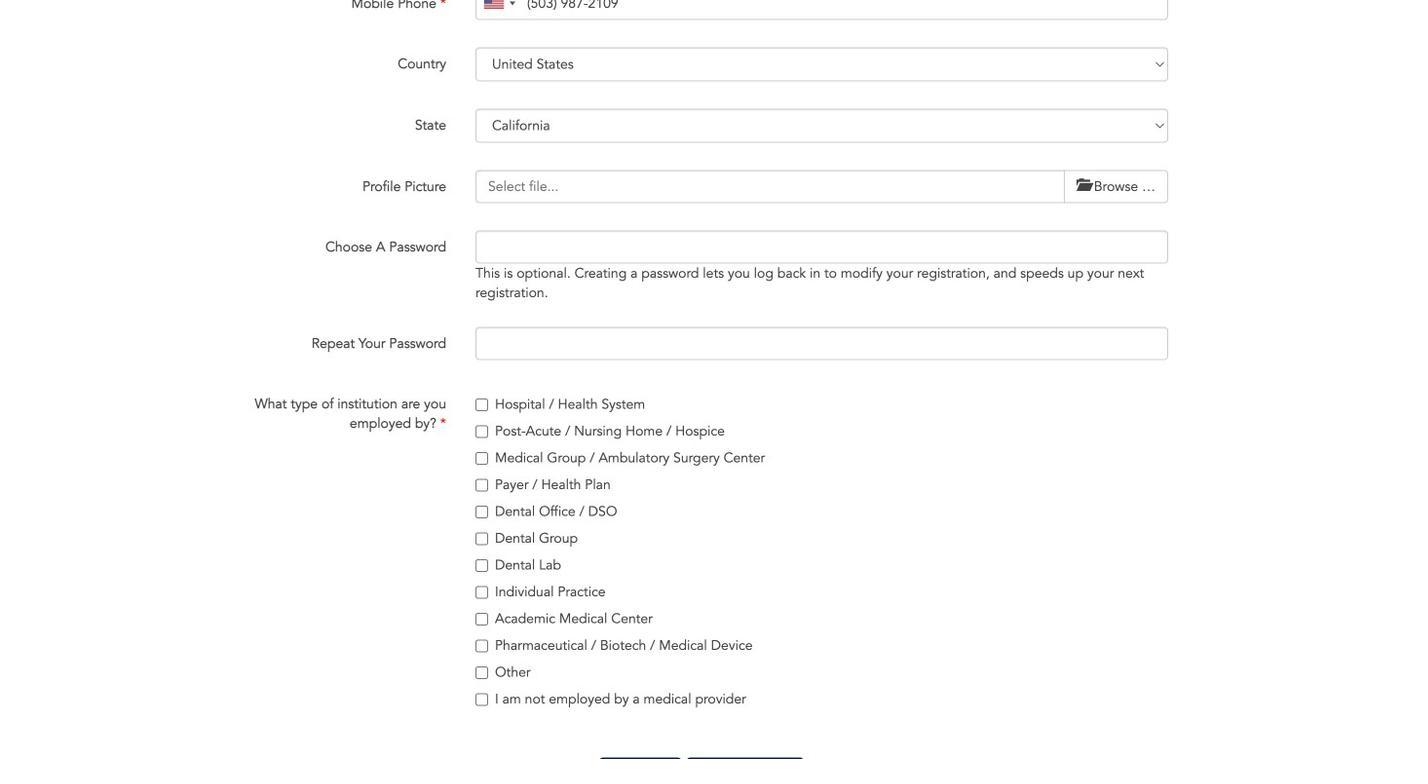 Task type: describe. For each thing, give the bounding box(es) containing it.
Pharmaceutical / Biotech / Medical Device checkbox
[[475, 640, 488, 652]]

Individual Practice checkbox
[[475, 586, 488, 599]]

folder open image
[[1076, 178, 1090, 197]]

Dental Lab checkbox
[[475, 559, 488, 572]]

Academic Medical Center checkbox
[[475, 613, 488, 625]]

Dental Office / DSO checkbox
[[475, 506, 488, 518]]

Dental Group checkbox
[[475, 532, 488, 545]]



Task type: vqa. For each thing, say whether or not it's contained in the screenshot.
Individual Practice option
yes



Task type: locate. For each thing, give the bounding box(es) containing it.
None password field
[[475, 230, 1168, 263], [475, 327, 1168, 360], [475, 230, 1168, 263], [475, 327, 1168, 360]]

Mobile Phone text field
[[475, 0, 1168, 20]]

Select file... field
[[488, 177, 1052, 196]]

Post-Acute / Nursing Home / Hospice checkbox
[[475, 425, 488, 438]]

Medical Group / Ambulatory Surgery Center checkbox
[[475, 452, 488, 465]]

Payer / Health Plan checkbox
[[475, 479, 488, 491]]

Hospital / Health System checkbox
[[475, 398, 488, 411]]

Other checkbox
[[475, 666, 488, 679]]

I am not employed by a medical provider checkbox
[[475, 693, 488, 706]]

Telephone country code field
[[476, 0, 521, 19]]



